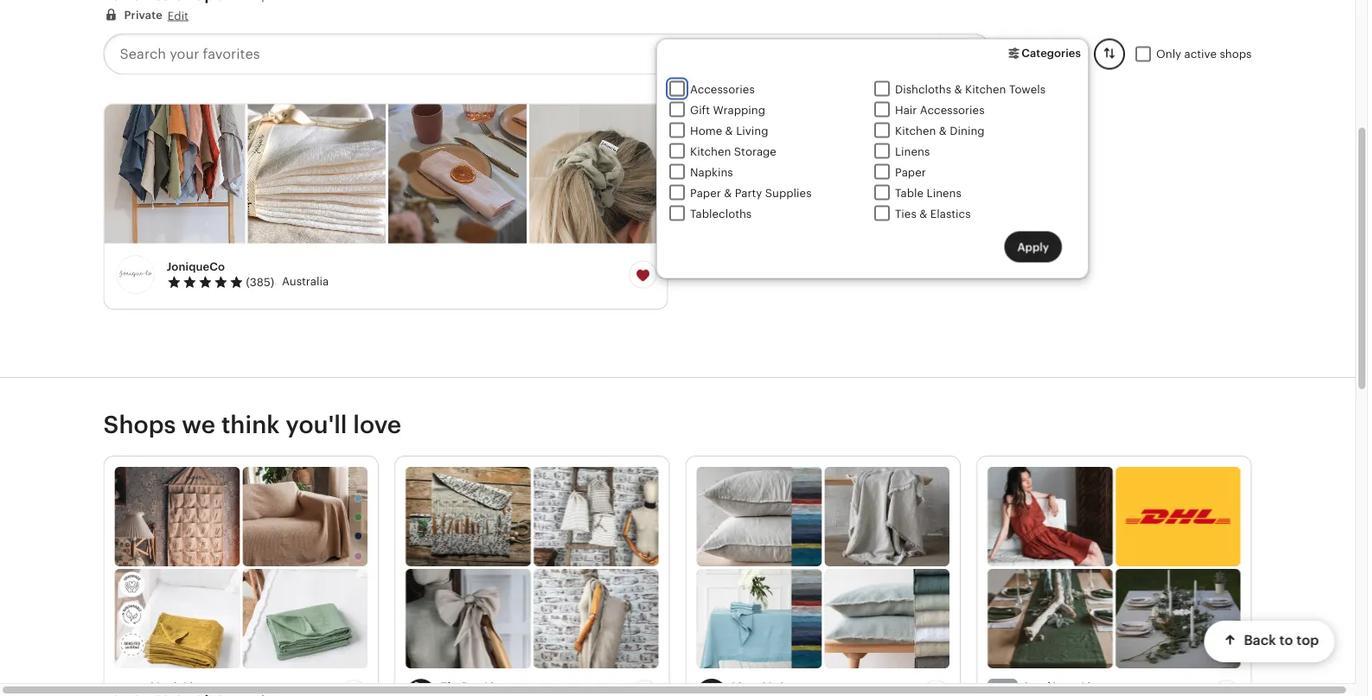 Task type: locate. For each thing, give the bounding box(es) containing it.
2 horizontal spatial kitchen
[[965, 83, 1006, 96]]

supplies
[[765, 187, 812, 200]]

paper up table
[[895, 166, 926, 179]]

only active shops
[[1156, 48, 1252, 61]]

kitchen inside dishcloths & kitchen towels gift wrapping
[[965, 83, 1006, 96]]

Search your favorites text field
[[103, 34, 940, 75]]

item from this shop image
[[104, 105, 245, 244], [248, 105, 386, 244], [388, 105, 526, 244], [529, 105, 667, 244]]

0 horizontal spatial accessories
[[690, 83, 755, 96]]

& left party
[[724, 187, 732, 200]]

&
[[954, 83, 962, 96], [725, 125, 733, 138], [939, 125, 947, 138], [724, 187, 732, 200], [919, 208, 927, 221]]

back to top
[[1244, 633, 1319, 648]]

we
[[182, 411, 215, 439]]

table linens tablecloths
[[690, 187, 962, 221]]

linens up elastics
[[927, 187, 962, 200]]

1 vertical spatial linens
[[927, 187, 962, 200]]

think
[[221, 411, 280, 439]]

paper
[[895, 166, 926, 179], [690, 187, 721, 200]]

accessories
[[690, 83, 755, 96], [920, 104, 985, 117]]

& inside paper paper & party supplies
[[724, 187, 732, 200]]

linens napkins
[[690, 146, 930, 179]]

1 item from this shop image from the left
[[104, 105, 245, 244]]

dishcloths & kitchen towels gift wrapping
[[690, 83, 1046, 117]]

kitchen left towels
[[965, 83, 1006, 96]]

kitchen up napkins at the right of the page
[[690, 146, 731, 159]]

magiclinen
[[150, 680, 214, 693]]

& for kitchen & dining kitchen storage
[[939, 125, 947, 138]]

hair accessories home & living
[[690, 104, 985, 138]]

kitchen
[[965, 83, 1006, 96], [895, 125, 936, 138], [690, 146, 731, 159]]

top
[[1296, 633, 1319, 648]]

paper paper & party supplies
[[690, 166, 926, 200]]

therawlinen link
[[406, 679, 620, 696]]

0 vertical spatial kitchen
[[965, 83, 1006, 96]]

& right ties
[[919, 208, 927, 221]]

& right dishcloths
[[954, 83, 962, 96]]

apply button
[[1004, 232, 1062, 263]]

edit button
[[168, 8, 188, 24]]

1 vertical spatial kitchen
[[895, 125, 936, 138]]

1 horizontal spatial paper
[[895, 166, 926, 179]]

0 horizontal spatial paper
[[690, 187, 721, 200]]

kitchen down hair
[[895, 125, 936, 138]]

0 vertical spatial linens
[[895, 146, 930, 159]]

linens inside table linens tablecloths
[[927, 187, 962, 200]]

shops
[[103, 411, 176, 439]]

1 horizontal spatial accessories
[[920, 104, 985, 117]]

1 vertical spatial accessories
[[920, 104, 985, 117]]

0 horizontal spatial kitchen
[[690, 146, 731, 159]]

australia
[[282, 275, 329, 288]]

menu containing accessories
[[656, 39, 1089, 280]]

accessories up wrapping
[[690, 83, 755, 96]]

dishcloths
[[895, 83, 951, 96]]

& inside dishcloths & kitchen towels gift wrapping
[[954, 83, 962, 96]]

wrapping
[[713, 104, 765, 117]]

linenmestore
[[732, 680, 809, 693]]

linens up table
[[895, 146, 930, 159]]

menu
[[656, 39, 1089, 280]]

3 item from this shop image from the left
[[388, 105, 526, 244]]

gift
[[690, 104, 710, 117]]

categories button
[[998, 39, 1089, 70]]

dining
[[950, 125, 985, 138]]

& left dining
[[939, 125, 947, 138]]

hair
[[895, 104, 917, 117]]

0 vertical spatial paper
[[895, 166, 926, 179]]

& right the home
[[725, 125, 733, 138]]

accessories inside the hair accessories home & living
[[920, 104, 985, 117]]

sandsnowlinen
[[1023, 680, 1111, 693]]

private
[[124, 9, 162, 22]]

sandsnowlinen link
[[988, 679, 1202, 696]]

avatar belonging to joniqueco image
[[115, 254, 156, 296]]

accessories up dining
[[920, 104, 985, 117]]

& inside the kitchen & dining kitchen storage
[[939, 125, 947, 138]]

joniqueco
[[166, 261, 225, 274]]

table
[[895, 187, 924, 200]]

& for ties & elastics
[[919, 208, 927, 221]]

elastics
[[930, 208, 971, 221]]

paper down napkins at the right of the page
[[690, 187, 721, 200]]

love
[[353, 411, 401, 439]]

linens
[[895, 146, 930, 159], [927, 187, 962, 200]]

towels
[[1009, 83, 1046, 96]]

to
[[1279, 633, 1293, 648]]



Task type: describe. For each thing, give the bounding box(es) containing it.
magiclinen link
[[115, 679, 329, 696]]

(385)
[[246, 276, 274, 289]]

home
[[690, 125, 722, 138]]

living
[[736, 125, 768, 138]]

shops
[[1220, 48, 1252, 61]]

linens inside linens napkins
[[895, 146, 930, 159]]

4 item from this shop image from the left
[[529, 105, 667, 244]]

you'll
[[286, 411, 347, 439]]

kitchen & dining kitchen storage
[[690, 125, 985, 159]]

active
[[1184, 48, 1217, 61]]

edit
[[168, 10, 188, 23]]

tablecloths
[[690, 208, 752, 221]]

only
[[1156, 48, 1181, 61]]

ties
[[895, 208, 916, 221]]

1 vertical spatial paper
[[690, 187, 721, 200]]

therawlinen
[[441, 680, 514, 693]]

ties & elastics
[[895, 208, 971, 221]]

apply
[[1017, 241, 1049, 254]]

shops we think you'll love
[[103, 411, 401, 439]]

storage
[[734, 146, 776, 159]]

back to top button
[[1204, 621, 1334, 662]]

party
[[735, 187, 762, 200]]

1 horizontal spatial kitchen
[[895, 125, 936, 138]]

linenmestore link
[[697, 679, 911, 696]]

& for dishcloths & kitchen towels gift wrapping
[[954, 83, 962, 96]]

0 vertical spatial accessories
[[690, 83, 755, 96]]

categories
[[1022, 47, 1081, 60]]

2 vertical spatial kitchen
[[690, 146, 731, 159]]

& inside the hair accessories home & living
[[725, 125, 733, 138]]

2 item from this shop image from the left
[[248, 105, 386, 244]]

back
[[1244, 633, 1276, 648]]

napkins
[[690, 166, 733, 179]]



Task type: vqa. For each thing, say whether or not it's contained in the screenshot.
amount
no



